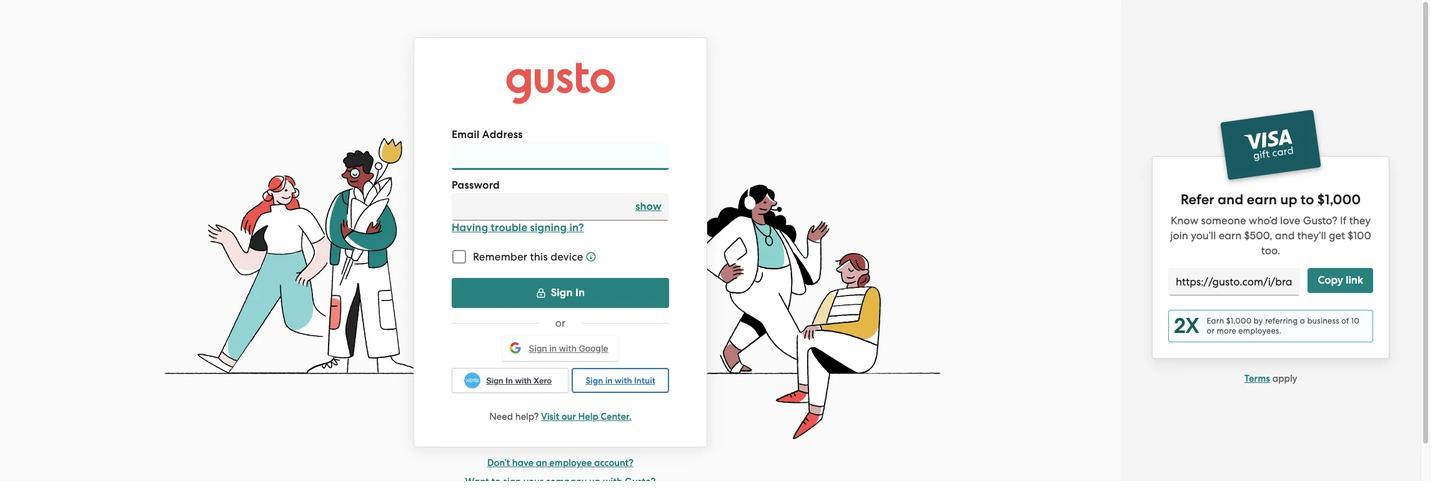 Task type: vqa. For each thing, say whether or not it's contained in the screenshot.
All
no



Task type: describe. For each thing, give the bounding box(es) containing it.
sign in with google link
[[503, 336, 619, 361]]

sign for sign in with intuit
[[586, 375, 603, 386]]

visit
[[541, 412, 560, 423]]

trouble
[[491, 221, 528, 234]]

email address
[[452, 128, 523, 141]]

this
[[530, 251, 548, 263]]

of
[[1342, 316, 1350, 326]]

sign for sign in with google
[[529, 343, 547, 354]]

and inside the $500 , and they'll get $100 too.
[[1276, 229, 1295, 242]]

by referring a business of 10 or more employees.
[[1207, 316, 1360, 336]]

Remember this device checkbox
[[446, 243, 473, 271]]

employees.
[[1239, 326, 1282, 336]]

0 horizontal spatial or
[[556, 317, 566, 329]]

10
[[1352, 316, 1360, 326]]

referring
[[1266, 316, 1299, 326]]

device
[[551, 251, 583, 263]]

with for xero
[[515, 376, 532, 386]]

visa gift card image
[[1215, 107, 1327, 188]]

intuit
[[634, 375, 656, 386]]

center.
[[601, 412, 632, 423]]

get
[[1329, 229, 1346, 242]]

terms apply
[[1245, 373, 1298, 384]]

Password password field
[[452, 193, 669, 221]]

show button
[[636, 199, 662, 214]]

,
[[1270, 229, 1273, 242]]

a
[[1301, 316, 1306, 326]]

sign in with intuit link
[[572, 368, 669, 393]]

xero logo image
[[465, 372, 481, 389]]

employee
[[550, 458, 592, 469]]

gusto?
[[1304, 214, 1338, 227]]

to
[[1301, 191, 1315, 208]]

who'd
[[1249, 214, 1278, 227]]

in for sign in with google
[[550, 343, 557, 354]]

account?
[[594, 458, 634, 469]]

more
[[1217, 326, 1237, 336]]

don't have an       employee account? link
[[488, 458, 634, 469]]

need help? visit our help center.
[[490, 412, 632, 423]]

with for intuit
[[615, 375, 632, 386]]

1 horizontal spatial earn
[[1247, 191, 1278, 208]]

having trouble signing in? link
[[452, 221, 669, 236]]

they
[[1350, 214, 1371, 227]]

in for sign in
[[576, 286, 585, 299]]

sign for sign in
[[551, 286, 573, 299]]

have
[[512, 458, 534, 469]]

apply
[[1273, 373, 1298, 384]]

$100
[[1348, 229, 1372, 242]]

google
[[579, 343, 609, 354]]

$500
[[1245, 229, 1270, 242]]

earn $1,000
[[1207, 316, 1252, 326]]

earn
[[1207, 316, 1225, 326]]

sign for sign in with xero
[[486, 376, 504, 386]]

know someone who'd love gusto? if they join you'll earn
[[1171, 214, 1371, 242]]

sign in button
[[452, 278, 669, 308]]



Task type: locate. For each thing, give the bounding box(es) containing it.
know
[[1171, 214, 1199, 227]]

sign
[[551, 286, 573, 299], [529, 343, 547, 354], [586, 375, 603, 386], [486, 376, 504, 386]]

visit our help center. link
[[541, 412, 632, 423]]

need
[[490, 412, 513, 423]]

in down google
[[605, 375, 613, 386]]

and up someone
[[1218, 191, 1244, 208]]

earn down someone
[[1219, 229, 1242, 242]]

1 horizontal spatial in
[[576, 286, 585, 299]]

or down earn
[[1207, 326, 1215, 336]]

in up xero
[[550, 343, 557, 354]]

in inside button
[[576, 286, 585, 299]]

in
[[550, 343, 557, 354], [605, 375, 613, 386]]

if
[[1341, 214, 1347, 227]]

terms
[[1245, 373, 1271, 384]]

$500 , and they'll get $100 too.
[[1245, 229, 1372, 257]]

and right ","
[[1276, 229, 1295, 242]]

2 horizontal spatial with
[[615, 375, 632, 386]]

email
[[452, 128, 480, 141]]

with left intuit
[[615, 375, 632, 386]]

remember
[[473, 251, 528, 263]]

copy
[[1318, 274, 1344, 287]]

1 vertical spatial in
[[605, 375, 613, 386]]

1 vertical spatial in
[[506, 376, 513, 386]]

Email Address field
[[452, 143, 669, 170]]

in?
[[570, 221, 584, 234]]

copy link button
[[1308, 268, 1374, 293]]

gusto logo image
[[506, 63, 615, 104]]

1 vertical spatial $1,000
[[1227, 316, 1252, 326]]

sign right xero logo
[[486, 376, 504, 386]]

having
[[452, 221, 488, 234]]

None field
[[1169, 268, 1301, 296]]

0 vertical spatial $1,000
[[1318, 191, 1362, 208]]

$1,000
[[1318, 191, 1362, 208], [1227, 316, 1252, 326]]

earn up who'd
[[1247, 191, 1278, 208]]

business
[[1308, 316, 1340, 326]]

someone
[[1202, 214, 1247, 227]]

they'll
[[1298, 229, 1327, 242]]

too.
[[1262, 244, 1281, 257]]

2x
[[1174, 313, 1200, 339]]

in down 'device'
[[576, 286, 585, 299]]

help?
[[516, 412, 539, 423]]

0 horizontal spatial $1,000
[[1227, 316, 1252, 326]]

don't
[[488, 458, 510, 469]]

refer and earn up to $1,000
[[1181, 191, 1362, 208]]

with for google
[[559, 343, 577, 354]]

1 horizontal spatial or
[[1207, 326, 1215, 336]]

help
[[578, 412, 599, 423]]

you'll
[[1191, 229, 1217, 242]]

by
[[1254, 316, 1264, 326]]

with left google
[[559, 343, 577, 354]]

don't have an       employee account?
[[488, 458, 634, 469]]

1 horizontal spatial $1,000
[[1318, 191, 1362, 208]]

sign in with google
[[529, 343, 609, 354]]

love
[[1281, 214, 1301, 227]]

sign down 'device'
[[551, 286, 573, 299]]

1 vertical spatial earn
[[1219, 229, 1242, 242]]

our
[[562, 412, 576, 423]]

sign in with xero
[[486, 376, 552, 386]]

in for sign in with xero
[[506, 376, 513, 386]]

in left xero
[[506, 376, 513, 386]]

earn inside know someone who'd love gusto? if they join you'll earn
[[1219, 229, 1242, 242]]

1 horizontal spatial and
[[1276, 229, 1295, 242]]

1 horizontal spatial with
[[559, 343, 577, 354]]

0 horizontal spatial in
[[550, 343, 557, 354]]

1 horizontal spatial in
[[605, 375, 613, 386]]

$1,000 up more
[[1227, 316, 1252, 326]]

0 vertical spatial and
[[1218, 191, 1244, 208]]

or up the sign in with google link
[[556, 317, 566, 329]]

show
[[636, 200, 662, 213]]

sign inside button
[[551, 286, 573, 299]]

0 horizontal spatial earn
[[1219, 229, 1242, 242]]

sign down google
[[586, 375, 603, 386]]

copy link
[[1318, 274, 1364, 287]]

and
[[1218, 191, 1244, 208], [1276, 229, 1295, 242]]

refer
[[1181, 191, 1215, 208]]

or inside by referring a business of 10 or more employees.
[[1207, 326, 1215, 336]]

or
[[556, 317, 566, 329], [1207, 326, 1215, 336]]

1 vertical spatial and
[[1276, 229, 1295, 242]]

password
[[452, 179, 500, 192]]

sign up xero
[[529, 343, 547, 354]]

in for sign in with intuit
[[605, 375, 613, 386]]

address
[[482, 128, 523, 141]]

terms button
[[1245, 371, 1271, 386]]

with
[[559, 343, 577, 354], [615, 375, 632, 386], [515, 376, 532, 386]]

sign in with intuit
[[586, 375, 656, 386]]

up
[[1281, 191, 1298, 208]]

0 horizontal spatial and
[[1218, 191, 1244, 208]]

an
[[536, 458, 547, 469]]

0 horizontal spatial with
[[515, 376, 532, 386]]

sign in with xero link
[[452, 368, 569, 393], [452, 368, 569, 393]]

link
[[1346, 274, 1364, 287]]

0 vertical spatial earn
[[1247, 191, 1278, 208]]

$1,000 up if at the right
[[1318, 191, 1362, 208]]

information: remember this device image
[[587, 252, 597, 262]]

earn
[[1247, 191, 1278, 208], [1219, 229, 1242, 242]]

0 vertical spatial in
[[576, 286, 585, 299]]

having trouble signing in?
[[452, 221, 584, 234]]

join
[[1171, 229, 1189, 242]]

sign in
[[551, 286, 585, 299]]

in
[[576, 286, 585, 299], [506, 376, 513, 386]]

remember this device
[[473, 251, 583, 263]]

signing
[[530, 221, 567, 234]]

xero
[[534, 376, 552, 386]]

with left xero
[[515, 376, 532, 386]]

0 horizontal spatial in
[[506, 376, 513, 386]]

0 vertical spatial in
[[550, 343, 557, 354]]



